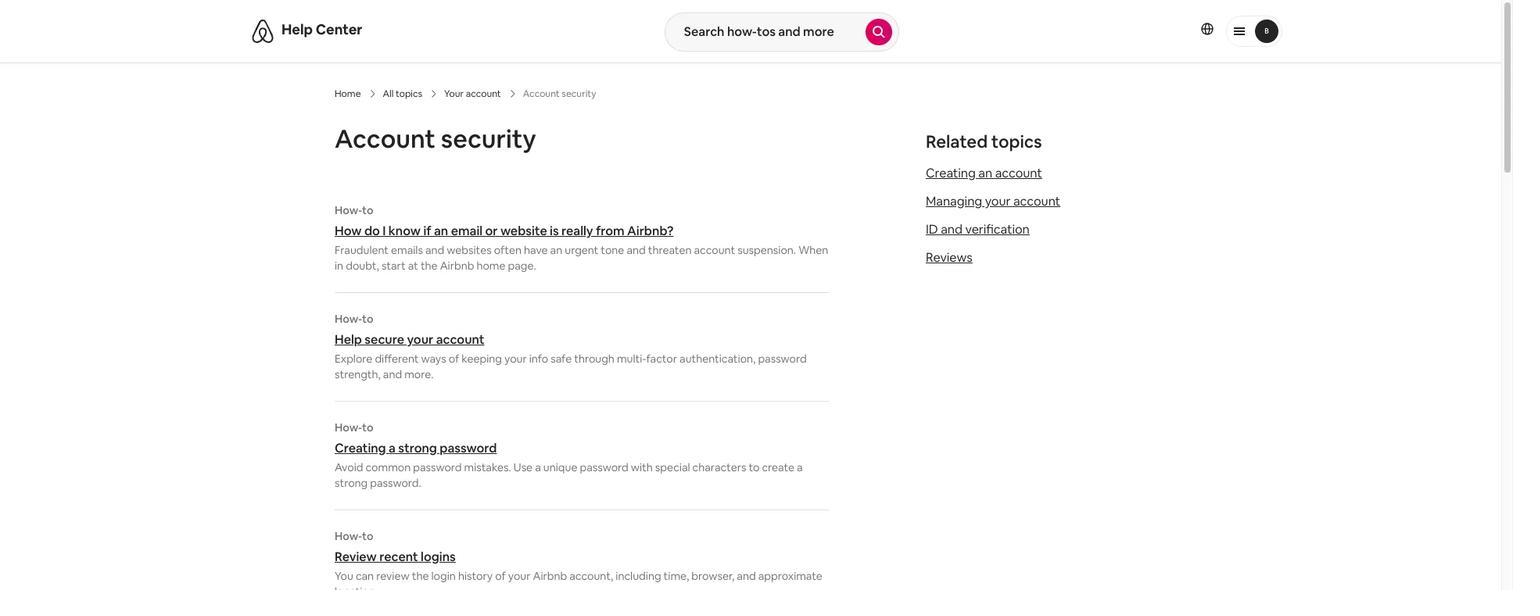 Task type: locate. For each thing, give the bounding box(es) containing it.
an right "if"
[[434, 223, 448, 239]]

1 vertical spatial airbnb
[[533, 569, 567, 584]]

know
[[389, 223, 421, 239]]

to inside how-to how do i know if an email or website is really from airbnb? fraudulent emails and websites often have an urgent tone and threaten account suspension. when in doubt, start at the airbnb home page.
[[362, 203, 374, 217]]

how- for review
[[335, 530, 362, 544]]

account
[[466, 88, 501, 100], [995, 165, 1043, 181], [1014, 193, 1061, 210], [694, 243, 735, 257], [436, 332, 485, 348]]

1 horizontal spatial strong
[[398, 440, 437, 457]]

if
[[423, 223, 431, 239]]

of right the history
[[495, 569, 506, 584]]

how-
[[335, 203, 362, 217], [335, 312, 362, 326], [335, 421, 362, 435], [335, 530, 362, 544]]

3 how- from the top
[[335, 421, 362, 435]]

account up keeping
[[436, 332, 485, 348]]

0 vertical spatial of
[[449, 352, 459, 366]]

to inside how-to help secure your account explore different ways of keeping your info safe through multi-factor authentication, password strength, and more.
[[362, 312, 374, 326]]

help secure your account element
[[335, 312, 829, 382]]

to up avoid
[[362, 421, 374, 435]]

special
[[655, 461, 690, 475]]

how-to creating a strong password avoid common password mistakes. use a unique password with special characters to create a strong password.
[[335, 421, 803, 490]]

1 vertical spatial creating
[[335, 440, 386, 457]]

0 vertical spatial strong
[[398, 440, 437, 457]]

0 vertical spatial the
[[421, 259, 438, 273]]

browser,
[[692, 569, 735, 584]]

ways
[[421, 352, 446, 366]]

you
[[335, 569, 353, 584]]

1 horizontal spatial an
[[550, 243, 563, 257]]

help center link
[[282, 20, 363, 38]]

a
[[389, 440, 396, 457], [535, 461, 541, 475], [797, 461, 803, 475]]

airbnb down the websites
[[440, 259, 474, 273]]

different
[[375, 352, 419, 366]]

2 how- from the top
[[335, 312, 362, 326]]

an down is at the top left of the page
[[550, 243, 563, 257]]

create
[[762, 461, 795, 475]]

how do i know if an email or website is really from airbnb? element
[[335, 203, 829, 274]]

2 horizontal spatial an
[[979, 165, 993, 181]]

to for logins
[[362, 530, 374, 544]]

topics
[[396, 88, 422, 100], [992, 131, 1042, 153]]

account right the your
[[466, 88, 501, 100]]

2 horizontal spatial a
[[797, 461, 803, 475]]

0 vertical spatial topics
[[396, 88, 422, 100]]

1 horizontal spatial a
[[535, 461, 541, 475]]

1 vertical spatial the
[[412, 569, 429, 584]]

an
[[979, 165, 993, 181], [434, 223, 448, 239], [550, 243, 563, 257]]

authentication,
[[680, 352, 756, 366]]

1 how- from the top
[[335, 203, 362, 217]]

creating up managing
[[926, 165, 976, 181]]

doubt,
[[346, 259, 379, 273]]

1 vertical spatial an
[[434, 223, 448, 239]]

airbnb inside how-to how do i know if an email or website is really from airbnb? fraudulent emails and websites often have an urgent tone and threaten account suspension. when in doubt, start at the airbnb home page.
[[440, 259, 474, 273]]

0 horizontal spatial airbnb
[[440, 259, 474, 273]]

main navigation menu image
[[1255, 20, 1279, 43]]

your
[[985, 193, 1011, 210], [407, 332, 434, 348], [505, 352, 527, 366], [508, 569, 531, 584]]

1 vertical spatial of
[[495, 569, 506, 584]]

home
[[335, 88, 361, 100]]

an up 'managing your account' link
[[979, 165, 993, 181]]

topics up creating an account at the right top
[[992, 131, 1042, 153]]

strong down avoid
[[335, 476, 368, 490]]

account
[[335, 123, 436, 155]]

1 vertical spatial help
[[335, 332, 362, 348]]

1 horizontal spatial airbnb
[[533, 569, 567, 584]]

through
[[574, 352, 615, 366]]

0 horizontal spatial topics
[[396, 88, 422, 100]]

strong up common
[[398, 440, 437, 457]]

1 vertical spatial topics
[[992, 131, 1042, 153]]

the left login
[[412, 569, 429, 584]]

help right airbnb homepage image
[[282, 20, 313, 38]]

0 vertical spatial airbnb
[[440, 259, 474, 273]]

id and verification link
[[926, 221, 1030, 238]]

website
[[501, 223, 547, 239]]

how- inside how-to creating a strong password avoid common password mistakes. use a unique password with special characters to create a strong password.
[[335, 421, 362, 435]]

of right ways
[[449, 352, 459, 366]]

None search field
[[665, 13, 899, 52]]

how- up how
[[335, 203, 362, 217]]

how- for how
[[335, 203, 362, 217]]

of inside how-to help secure your account explore different ways of keeping your info safe through multi-factor authentication, password strength, and more.
[[449, 352, 459, 366]]

airbnb?
[[627, 223, 674, 239]]

time,
[[664, 569, 689, 584]]

0 horizontal spatial creating
[[335, 440, 386, 457]]

account right threaten
[[694, 243, 735, 257]]

4 how- from the top
[[335, 530, 362, 544]]

password right authentication,
[[758, 352, 807, 366]]

how- inside the how-to review recent logins you can review the login history of your airbnb account, including time, browser, and approximate location.
[[335, 530, 362, 544]]

account security
[[335, 123, 536, 155]]

1 vertical spatial strong
[[335, 476, 368, 490]]

managing
[[926, 193, 983, 210]]

0 horizontal spatial of
[[449, 352, 459, 366]]

password up mistakes.
[[440, 440, 497, 457]]

account,
[[570, 569, 613, 584]]

a right use
[[535, 461, 541, 475]]

how- up avoid
[[335, 421, 362, 435]]

the right at
[[421, 259, 438, 273]]

review
[[335, 549, 377, 566]]

managing your account
[[926, 193, 1061, 210]]

how- inside how-to how do i know if an email or website is really from airbnb? fraudulent emails and websites often have an urgent tone and threaten account suspension. when in doubt, start at the airbnb home page.
[[335, 203, 362, 217]]

related
[[926, 131, 988, 153]]

from
[[596, 223, 625, 239]]

0 horizontal spatial an
[[434, 223, 448, 239]]

a up common
[[389, 440, 396, 457]]

is
[[550, 223, 559, 239]]

how-to review recent logins you can review the login history of your airbnb account, including time, browser, and approximate location.
[[335, 530, 823, 591]]

creating inside how-to creating a strong password avoid common password mistakes. use a unique password with special characters to create a strong password.
[[335, 440, 386, 457]]

and right 'browser,'
[[737, 569, 756, 584]]

creating up avoid
[[335, 440, 386, 457]]

creating a strong password link
[[335, 440, 829, 457]]

topics right all at the top left of the page
[[396, 88, 422, 100]]

the
[[421, 259, 438, 273], [412, 569, 429, 584]]

do
[[364, 223, 380, 239]]

to inside the how-to review recent logins you can review the login history of your airbnb account, including time, browser, and approximate location.
[[362, 530, 374, 544]]

strength,
[[335, 368, 381, 382]]

and inside how-to help secure your account explore different ways of keeping your info safe through multi-factor authentication, password strength, and more.
[[383, 368, 402, 382]]

help up explore
[[335, 332, 362, 348]]

how do i know if an email or website is really from airbnb? link
[[335, 223, 829, 239]]

0 vertical spatial an
[[979, 165, 993, 181]]

how- up explore
[[335, 312, 362, 326]]

to up secure
[[362, 312, 374, 326]]

and down the different
[[383, 368, 402, 382]]

0 horizontal spatial strong
[[335, 476, 368, 490]]

and
[[941, 221, 963, 238], [425, 243, 444, 257], [627, 243, 646, 257], [383, 368, 402, 382], [737, 569, 756, 584]]

airbnb down review recent logins link
[[533, 569, 567, 584]]

how- up review
[[335, 530, 362, 544]]

info
[[529, 352, 548, 366]]

1 horizontal spatial help
[[335, 332, 362, 348]]

to up the do
[[362, 203, 374, 217]]

airbnb
[[440, 259, 474, 273], [533, 569, 567, 584]]

strong
[[398, 440, 437, 457], [335, 476, 368, 490]]

help
[[282, 20, 313, 38], [335, 332, 362, 348]]

to for your
[[362, 312, 374, 326]]

to up review
[[362, 530, 374, 544]]

all topics link
[[383, 88, 422, 100]]

1 horizontal spatial topics
[[992, 131, 1042, 153]]

how- inside how-to help secure your account explore different ways of keeping your info safe through multi-factor authentication, password strength, and more.
[[335, 312, 362, 326]]

email
[[451, 223, 483, 239]]

1 horizontal spatial creating
[[926, 165, 976, 181]]

often
[[494, 243, 522, 257]]

and right id
[[941, 221, 963, 238]]

review recent logins link
[[335, 549, 829, 566]]

to
[[362, 203, 374, 217], [362, 312, 374, 326], [362, 421, 374, 435], [749, 461, 760, 475], [362, 530, 374, 544]]

1 horizontal spatial of
[[495, 569, 506, 584]]

0 horizontal spatial help
[[282, 20, 313, 38]]

page.
[[508, 259, 536, 273]]

a right create at the right bottom
[[797, 461, 803, 475]]

your right the history
[[508, 569, 531, 584]]

and down "if"
[[425, 243, 444, 257]]

the inside the how-to review recent logins you can review the login history of your airbnb account, including time, browser, and approximate location.
[[412, 569, 429, 584]]

unique
[[543, 461, 578, 475]]



Task type: vqa. For each thing, say whether or not it's contained in the screenshot.
the leftmost Add to wishlist icon
no



Task type: describe. For each thing, give the bounding box(es) containing it.
logins
[[421, 549, 456, 566]]

account up managing your account
[[995, 165, 1043, 181]]

Search how-tos and more search field
[[665, 13, 866, 51]]

2 vertical spatial an
[[550, 243, 563, 257]]

password up password.
[[413, 461, 462, 475]]

login
[[431, 569, 456, 584]]

review
[[376, 569, 410, 584]]

to left create at the right bottom
[[749, 461, 760, 475]]

common
[[366, 461, 411, 475]]

websites
[[447, 243, 492, 257]]

have
[[524, 243, 548, 257]]

home
[[477, 259, 506, 273]]

review recent logins element
[[335, 530, 829, 591]]

secure
[[365, 332, 404, 348]]

the inside how-to how do i know if an email or website is really from airbnb? fraudulent emails and websites often have an urgent tone and threaten account suspension. when in doubt, start at the airbnb home page.
[[421, 259, 438, 273]]

multi-
[[617, 352, 647, 366]]

your up "verification"
[[985, 193, 1011, 210]]

managing your account link
[[926, 193, 1061, 210]]

password down creating a strong password link
[[580, 461, 629, 475]]

security
[[441, 123, 536, 155]]

reviews
[[926, 250, 973, 266]]

to for i
[[362, 203, 374, 217]]

your inside the how-to review recent logins you can review the login history of your airbnb account, including time, browser, and approximate location.
[[508, 569, 531, 584]]

explore
[[335, 352, 373, 366]]

creating an account link
[[926, 165, 1043, 181]]

related topics
[[926, 131, 1042, 153]]

safe
[[551, 352, 572, 366]]

how
[[335, 223, 362, 239]]

avoid
[[335, 461, 363, 475]]

account inside how-to how do i know if an email or website is really from airbnb? fraudulent emails and websites often have an urgent tone and threaten account suspension. when in doubt, start at the airbnb home page.
[[694, 243, 735, 257]]

id and verification
[[926, 221, 1030, 238]]

help inside how-to help secure your account explore different ways of keeping your info safe through multi-factor authentication, password strength, and more.
[[335, 332, 362, 348]]

location.
[[335, 585, 378, 591]]

your left info
[[505, 352, 527, 366]]

airbnb inside the how-to review recent logins you can review the login history of your airbnb account, including time, browser, and approximate location.
[[533, 569, 567, 584]]

history
[[458, 569, 493, 584]]

verification
[[966, 221, 1030, 238]]

and right tone
[[627, 243, 646, 257]]

mistakes.
[[464, 461, 511, 475]]

how- for help
[[335, 312, 362, 326]]

in
[[335, 259, 343, 273]]

topics for all topics
[[396, 88, 422, 100]]

0 horizontal spatial a
[[389, 440, 396, 457]]

emails
[[391, 243, 423, 257]]

how-to how do i know if an email or website is really from airbnb? fraudulent emails and websites often have an urgent tone and threaten account suspension. when in doubt, start at the airbnb home page.
[[335, 203, 829, 273]]

help center
[[282, 20, 363, 38]]

all
[[383, 88, 394, 100]]

factor
[[646, 352, 677, 366]]

use
[[514, 461, 533, 475]]

to for strong
[[362, 421, 374, 435]]

with
[[631, 461, 653, 475]]

including
[[616, 569, 661, 584]]

creating a strong password element
[[335, 421, 829, 491]]

reviews link
[[926, 250, 973, 266]]

i
[[383, 223, 386, 239]]

home link
[[335, 88, 361, 100]]

more.
[[405, 368, 434, 382]]

can
[[356, 569, 374, 584]]

suspension.
[[738, 243, 796, 257]]

your account
[[444, 88, 501, 100]]

id
[[926, 221, 938, 238]]

help secure your account link
[[335, 332, 829, 348]]

0 vertical spatial help
[[282, 20, 313, 38]]

password inside how-to help secure your account explore different ways of keeping your info safe through multi-factor authentication, password strength, and more.
[[758, 352, 807, 366]]

start
[[382, 259, 406, 273]]

keeping
[[462, 352, 502, 366]]

password.
[[370, 476, 421, 490]]

fraudulent
[[335, 243, 389, 257]]

urgent
[[565, 243, 599, 257]]

account up "verification"
[[1014, 193, 1061, 210]]

your up ways
[[407, 332, 434, 348]]

and inside the how-to review recent logins you can review the login history of your airbnb account, including time, browser, and approximate location.
[[737, 569, 756, 584]]

characters
[[693, 461, 746, 475]]

really
[[562, 223, 593, 239]]

or
[[485, 223, 498, 239]]

all topics
[[383, 88, 422, 100]]

how-to help secure your account explore different ways of keeping your info safe through multi-factor authentication, password strength, and more.
[[335, 312, 807, 382]]

your
[[444, 88, 464, 100]]

center
[[316, 20, 363, 38]]

approximate
[[758, 569, 823, 584]]

at
[[408, 259, 418, 273]]

account inside how-to help secure your account explore different ways of keeping your info safe through multi-factor authentication, password strength, and more.
[[436, 332, 485, 348]]

of inside the how-to review recent logins you can review the login history of your airbnb account, including time, browser, and approximate location.
[[495, 569, 506, 584]]

when
[[799, 243, 829, 257]]

threaten
[[648, 243, 692, 257]]

recent
[[379, 549, 418, 566]]

0 vertical spatial creating
[[926, 165, 976, 181]]

how- for creating
[[335, 421, 362, 435]]

tone
[[601, 243, 624, 257]]

your account link
[[444, 88, 501, 100]]

airbnb homepage image
[[250, 19, 275, 44]]

topics for related topics
[[992, 131, 1042, 153]]

creating an account
[[926, 165, 1043, 181]]



